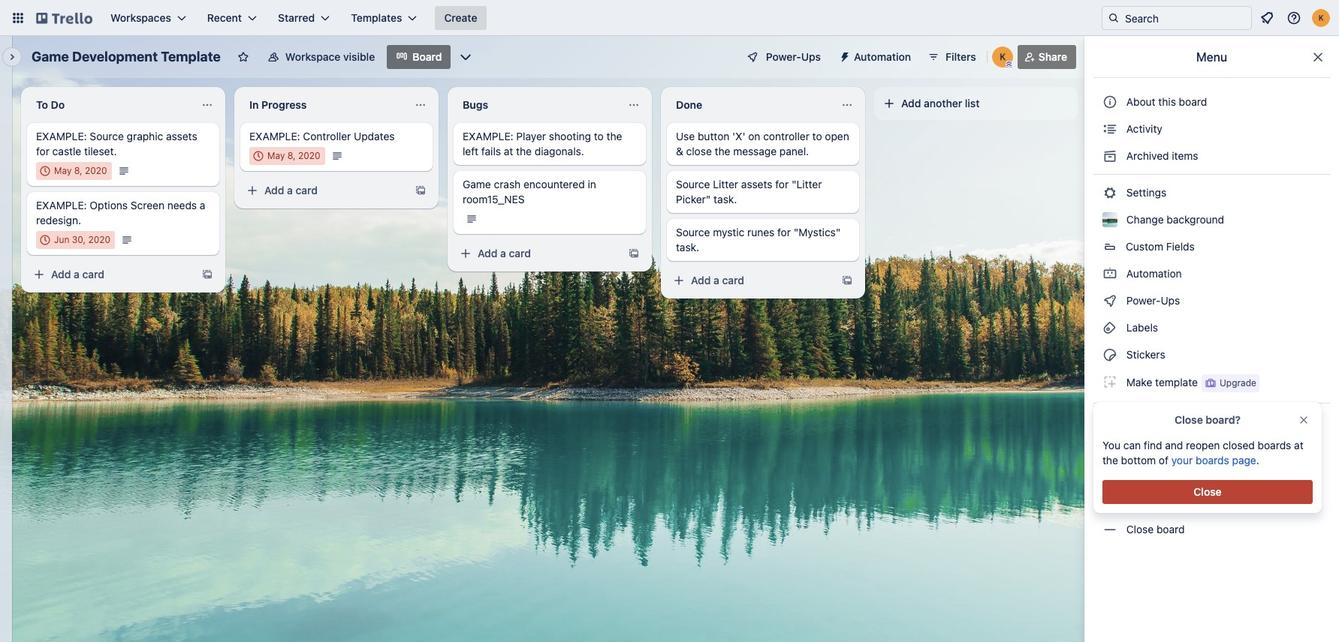 Task type: locate. For each thing, give the bounding box(es) containing it.
crash
[[494, 178, 521, 191]]

create from template… image
[[415, 185, 427, 197], [201, 269, 213, 281]]

2 vertical spatial source
[[676, 226, 710, 239]]

power- up labels
[[1127, 294, 1161, 307]]

the down you
[[1103, 454, 1118, 467]]

1 vertical spatial automation
[[1124, 267, 1182, 280]]

close board
[[1124, 524, 1185, 536]]

close
[[686, 145, 712, 158]]

game crash encountered in room15_nes
[[463, 178, 596, 206]]

create from template… image for use button 'x' on controller to open & close the message panel.
[[841, 275, 853, 287]]

the
[[607, 130, 622, 143], [516, 145, 532, 158], [715, 145, 730, 158], [1103, 454, 1118, 467]]

Bugs text field
[[454, 93, 622, 117]]

add a card button for bugs
[[454, 242, 619, 266]]

automation inside button
[[854, 50, 911, 63]]

3 sm image from the top
[[1103, 321, 1118, 336]]

game down back to home image
[[32, 49, 69, 65]]

1 vertical spatial kendallparks02 (kendallparks02) image
[[992, 47, 1013, 68]]

0 vertical spatial may
[[267, 150, 285, 161]]

make template
[[1124, 376, 1198, 389]]

for for source litter assets for "litter picker" task.
[[775, 178, 789, 191]]

may 8, 2020 down example: controller updates
[[267, 150, 320, 161]]

0 horizontal spatial 8,
[[74, 165, 82, 177]]

share
[[1213, 496, 1240, 509]]

example: up castle on the top of page
[[36, 130, 87, 143]]

sm image for make template
[[1103, 375, 1118, 390]]

card down jun 30, 2020
[[82, 268, 104, 281]]

for left "litter
[[775, 178, 789, 191]]

example: inside example: player shooting to the left fails at the diagonals.
[[463, 130, 514, 143]]

board
[[413, 50, 442, 63]]

Search field
[[1120, 7, 1251, 29]]

change background link
[[1094, 208, 1330, 232]]

example: up the fails
[[463, 130, 514, 143]]

create from template… image
[[628, 248, 640, 260], [841, 275, 853, 287]]

may 8, 2020 down castle on the top of page
[[54, 165, 107, 177]]

for inside source mystic runes for "mystics" task.
[[777, 226, 791, 239]]

room15_nes
[[463, 193, 525, 206]]

board down export,
[[1157, 524, 1185, 536]]

0 horizontal spatial close
[[1127, 524, 1154, 536]]

open information menu image
[[1287, 11, 1302, 26]]

may inside may 8, 2020 checkbox
[[54, 165, 72, 177]]

add a card button down game crash encountered in room15_nes
[[454, 242, 619, 266]]

to-
[[1157, 469, 1172, 482]]

for right runes
[[777, 226, 791, 239]]

0 vertical spatial boards
[[1258, 439, 1291, 452]]

example: player shooting to the left fails at the diagonals. link
[[463, 129, 637, 159]]

to
[[594, 130, 604, 143], [812, 130, 822, 143]]

1 vertical spatial power-
[[1127, 294, 1161, 307]]

sm image inside automation 'link'
[[1103, 267, 1118, 282]]

templates button
[[342, 6, 426, 30]]

add a card button down jun 30, 2020
[[27, 263, 192, 287]]

2 to from the left
[[812, 130, 822, 143]]

8, down castle on the top of page
[[74, 165, 82, 177]]

0 vertical spatial power-
[[766, 50, 801, 63]]

add a card for in progress
[[264, 184, 318, 197]]

8, for source
[[74, 165, 82, 177]]

1 horizontal spatial create from template… image
[[841, 275, 853, 287]]

source inside source litter assets for "litter picker" task.
[[676, 178, 710, 191]]

1 vertical spatial close
[[1127, 524, 1154, 536]]

at inside example: player shooting to the left fails at the diagonals.
[[504, 145, 513, 158]]

4 sm image from the top
[[1103, 442, 1118, 457]]

screen
[[131, 199, 164, 212]]

assets inside example: source graphic assets for castle tileset.
[[166, 130, 197, 143]]

0 horizontal spatial boards
[[1196, 454, 1229, 467]]

sm image inside print, export, and share link
[[1103, 496, 1118, 511]]

power-ups
[[766, 50, 821, 63], [1124, 294, 1183, 307]]

close board link
[[1094, 518, 1330, 542]]

sm image for email-to-board
[[1103, 469, 1118, 484]]

may down example: controller updates
[[267, 150, 285, 161]]

2020 down tileset.
[[85, 165, 107, 177]]

workspace visible button
[[258, 45, 384, 69]]

board down your
[[1172, 469, 1200, 482]]

sm image
[[833, 45, 854, 66], [1103, 122, 1118, 137], [1103, 186, 1118, 201], [1103, 294, 1118, 309], [1103, 348, 1118, 363], [1103, 375, 1118, 390], [1103, 469, 1118, 484], [1103, 523, 1118, 538]]

add a card down mystic
[[691, 274, 744, 287]]

and left share
[[1192, 496, 1210, 509]]

change background
[[1124, 213, 1224, 226]]

at inside you can find and reopen closed boards at the bottom of
[[1294, 439, 1304, 452]]

1 vertical spatial for
[[775, 178, 789, 191]]

power-ups link
[[1094, 289, 1330, 313]]

board right 'this'
[[1179, 95, 1207, 108]]

make
[[1127, 376, 1153, 389]]

0 horizontal spatial at
[[504, 145, 513, 158]]

0 vertical spatial power-ups
[[766, 50, 821, 63]]

page
[[1232, 454, 1256, 467]]

example: source graphic assets for castle tileset.
[[36, 130, 197, 158]]

automation down custom fields
[[1124, 267, 1182, 280]]

1 horizontal spatial kendallparks02 (kendallparks02) image
[[1312, 9, 1330, 27]]

1 horizontal spatial create from template… image
[[415, 185, 427, 197]]

2 vertical spatial for
[[777, 226, 791, 239]]

1 vertical spatial power-ups
[[1124, 294, 1183, 307]]

0 horizontal spatial automation
[[854, 50, 911, 63]]

0 horizontal spatial and
[[1165, 439, 1183, 452]]

0 horizontal spatial power-ups
[[766, 50, 821, 63]]

picker"
[[676, 193, 711, 206]]

source for source litter assets for "litter picker" task.
[[676, 178, 710, 191]]

card for done
[[722, 274, 744, 287]]

options
[[90, 199, 128, 212]]

1 vertical spatial 2020
[[85, 165, 107, 177]]

may down castle on the top of page
[[54, 165, 72, 177]]

1 horizontal spatial at
[[1294, 439, 1304, 452]]

a down the room15_nes
[[500, 247, 506, 260]]

sm image for archived items
[[1103, 149, 1118, 164]]

sm image for stickers
[[1103, 348, 1118, 363]]

sm image inside power-ups link
[[1103, 294, 1118, 309]]

2 vertical spatial 2020
[[88, 234, 110, 246]]

1 vertical spatial ups
[[1161, 294, 1180, 307]]

stickers
[[1124, 349, 1165, 361]]

1 horizontal spatial task.
[[714, 193, 737, 206]]

automation
[[854, 50, 911, 63], [1124, 267, 1182, 280]]

1 vertical spatial boards
[[1196, 454, 1229, 467]]

controller
[[303, 130, 351, 143]]

1 horizontal spatial close
[[1175, 414, 1203, 427]]

1 vertical spatial source
[[676, 178, 710, 191]]

card down may 8, 2020 option
[[296, 184, 318, 197]]

0 vertical spatial and
[[1165, 439, 1183, 452]]

example: inside example: options screen needs a redesign.
[[36, 199, 87, 212]]

a for example: controller updates
[[287, 184, 293, 197]]

30,
[[72, 234, 86, 246]]

a for example: player shooting to the left fails at the diagonals.
[[500, 247, 506, 260]]

search image
[[1108, 12, 1120, 24]]

sm image inside labels link
[[1103, 321, 1118, 336]]

may 8, 2020 inside option
[[267, 150, 320, 161]]

tileset.
[[84, 145, 117, 158]]

sm image inside stickers link
[[1103, 348, 1118, 363]]

add left another
[[901, 97, 921, 110]]

1 vertical spatial task.
[[676, 241, 699, 254]]

message
[[733, 145, 777, 158]]

8, inside checkbox
[[74, 165, 82, 177]]

card for to do
[[82, 268, 104, 281]]

card
[[296, 184, 318, 197], [509, 247, 531, 260], [82, 268, 104, 281], [722, 274, 744, 287]]

create button
[[435, 6, 486, 30]]

add down the room15_nes
[[478, 247, 498, 260]]

may 8, 2020
[[267, 150, 320, 161], [54, 165, 107, 177]]

add a card button for to do
[[27, 263, 192, 287]]

task.
[[714, 193, 737, 206], [676, 241, 699, 254]]

create from template… image for example: player shooting to the left fails at the diagonals.
[[628, 248, 640, 260]]

0 vertical spatial 8,
[[288, 150, 296, 161]]

for inside example: source graphic assets for castle tileset.
[[36, 145, 50, 158]]

example: controller updates
[[249, 130, 395, 143]]

source inside source mystic runes for "mystics" task.
[[676, 226, 710, 239]]

items
[[1172, 149, 1198, 162]]

sm image
[[1103, 149, 1118, 164], [1103, 267, 1118, 282], [1103, 321, 1118, 336], [1103, 442, 1118, 457], [1103, 496, 1118, 511]]

share
[[1039, 50, 1067, 63]]

automation left filters button
[[854, 50, 911, 63]]

close up reopen on the bottom of the page
[[1175, 414, 1203, 427]]

done
[[676, 98, 702, 111]]

0 horizontal spatial game
[[32, 49, 69, 65]]

board inside close board link
[[1157, 524, 1185, 536]]

may 8, 2020 for source
[[54, 165, 107, 177]]

0 vertical spatial for
[[36, 145, 50, 158]]

example: for example: player shooting to the left fails at the diagonals.
[[463, 130, 514, 143]]

card for bugs
[[509, 247, 531, 260]]

2020 inside checkbox
[[85, 165, 107, 177]]

and up your
[[1165, 439, 1183, 452]]

sm image for power-ups
[[1103, 294, 1118, 309]]

game inside game crash encountered in room15_nes
[[463, 178, 491, 191]]

0 vertical spatial automation
[[854, 50, 911, 63]]

template
[[1155, 376, 1198, 389]]

add a card
[[264, 184, 318, 197], [478, 247, 531, 260], [51, 268, 104, 281], [691, 274, 744, 287]]

to do
[[36, 98, 65, 111]]

labels
[[1124, 321, 1158, 334]]

a inside example: options screen needs a redesign.
[[200, 199, 205, 212]]

settings
[[1124, 186, 1167, 199]]

1 vertical spatial create from template… image
[[841, 275, 853, 287]]

task. down picker"
[[676, 241, 699, 254]]

ups down automation 'link'
[[1161, 294, 1180, 307]]

add a card button down source mystic runes for "mystics" task.
[[667, 269, 832, 293]]

primary element
[[0, 0, 1339, 36]]

None submit
[[1103, 481, 1313, 505]]

a down mystic
[[714, 274, 719, 287]]

0 vertical spatial ups
[[801, 50, 821, 63]]

redesign.
[[36, 214, 81, 227]]

power-
[[766, 50, 801, 63], [1127, 294, 1161, 307]]

close down print,
[[1127, 524, 1154, 536]]

add a card down may 8, 2020 option
[[264, 184, 318, 197]]

1 horizontal spatial may 8, 2020
[[267, 150, 320, 161]]

source
[[90, 130, 124, 143], [676, 178, 710, 191], [676, 226, 710, 239]]

0 horizontal spatial task.
[[676, 241, 699, 254]]

0 vertical spatial may 8, 2020
[[267, 150, 320, 161]]

example: up may 8, 2020 option
[[249, 130, 300, 143]]

the down button
[[715, 145, 730, 158]]

0 vertical spatial task.
[[714, 193, 737, 206]]

add down may 8, 2020 option
[[264, 184, 284, 197]]

add down source mystic runes for "mystics" task.
[[691, 274, 711, 287]]

starred
[[278, 11, 315, 24]]

custom fields
[[1126, 240, 1195, 253]]

menu
[[1196, 50, 1227, 64]]

source up picker"
[[676, 178, 710, 191]]

1 vertical spatial 8,
[[74, 165, 82, 177]]

sm image inside settings link
[[1103, 186, 1118, 201]]

at right closed
[[1294, 439, 1304, 452]]

0 vertical spatial 2020
[[298, 150, 320, 161]]

board inside "copy board" link
[[1155, 442, 1183, 455]]

panel.
[[780, 145, 809, 158]]

recent button
[[198, 6, 266, 30]]

0 horizontal spatial may
[[54, 165, 72, 177]]

.
[[1256, 454, 1259, 467]]

1 sm image from the top
[[1103, 149, 1118, 164]]

0 vertical spatial source
[[90, 130, 124, 143]]

add a card down the room15_nes
[[478, 247, 531, 260]]

card down source mystic runes for "mystics" task.
[[722, 274, 744, 287]]

source down picker"
[[676, 226, 710, 239]]

example: inside example: controller updates link
[[249, 130, 300, 143]]

sm image inside activity link
[[1103, 122, 1118, 137]]

example: inside example: source graphic assets for castle tileset.
[[36, 130, 87, 143]]

1 horizontal spatial assets
[[741, 178, 773, 191]]

use button 'x' on controller to open & close the message panel.
[[676, 130, 849, 158]]

for left castle on the top of page
[[36, 145, 50, 158]]

power-ups up labels
[[1124, 294, 1183, 307]]

1 vertical spatial create from template… image
[[201, 269, 213, 281]]

power- up done text field
[[766, 50, 801, 63]]

automation link
[[1094, 262, 1330, 286]]

0 horizontal spatial assets
[[166, 130, 197, 143]]

board up to-
[[1155, 442, 1183, 455]]

power-ups up done text field
[[766, 50, 821, 63]]

assets right litter
[[741, 178, 773, 191]]

kendallparks02 (kendallparks02) image
[[1312, 9, 1330, 27], [992, 47, 1013, 68]]

0 vertical spatial create from template… image
[[628, 248, 640, 260]]

the inside use button 'x' on controller to open & close the message panel.
[[715, 145, 730, 158]]

to right shooting
[[594, 130, 604, 143]]

ups inside button
[[801, 50, 821, 63]]

card for in progress
[[296, 184, 318, 197]]

ups left automation button
[[801, 50, 821, 63]]

in
[[588, 178, 596, 191]]

may inside may 8, 2020 option
[[267, 150, 285, 161]]

8, down example: controller updates
[[288, 150, 296, 161]]

progress
[[261, 98, 307, 111]]

0 horizontal spatial may 8, 2020
[[54, 165, 107, 177]]

0 horizontal spatial to
[[594, 130, 604, 143]]

example: player shooting to the left fails at the diagonals.
[[463, 130, 622, 158]]

for inside source litter assets for "litter picker" task.
[[775, 178, 789, 191]]

fields
[[1166, 240, 1195, 253]]

closed
[[1223, 439, 1255, 452]]

1 vertical spatial game
[[463, 178, 491, 191]]

sm image for labels
[[1103, 321, 1118, 336]]

to inside example: player shooting to the left fails at the diagonals.
[[594, 130, 604, 143]]

create
[[444, 11, 477, 24]]

0 horizontal spatial create from template… image
[[628, 248, 640, 260]]

a down may 8, 2020 option
[[287, 184, 293, 197]]

0 vertical spatial create from template… image
[[415, 185, 427, 197]]

board inside email-to-board link
[[1172, 469, 1200, 482]]

sm image inside email-to-board link
[[1103, 469, 1118, 484]]

1 horizontal spatial to
[[812, 130, 822, 143]]

add for use button 'x' on controller to open & close the message panel.
[[691, 274, 711, 287]]

1 to from the left
[[594, 130, 604, 143]]

diagonals.
[[535, 145, 584, 158]]

1 horizontal spatial 8,
[[288, 150, 296, 161]]

1 vertical spatial assets
[[741, 178, 773, 191]]

print,
[[1127, 496, 1152, 509]]

create from template… image for in progress
[[415, 185, 427, 197]]

8, inside option
[[288, 150, 296, 161]]

example: up redesign.
[[36, 199, 87, 212]]

add for example: controller updates
[[264, 184, 284, 197]]

0 horizontal spatial kendallparks02 (kendallparks02) image
[[992, 47, 1013, 68]]

0 horizontal spatial ups
[[801, 50, 821, 63]]

1 horizontal spatial power-ups
[[1124, 294, 1183, 307]]

source up tileset.
[[90, 130, 124, 143]]

mystic
[[713, 226, 745, 239]]

kendallparks02 (kendallparks02) image right filters
[[992, 47, 1013, 68]]

add
[[901, 97, 921, 110], [264, 184, 284, 197], [478, 247, 498, 260], [51, 268, 71, 281], [691, 274, 711, 287]]

2020 down example: controller updates
[[298, 150, 320, 161]]

task. down litter
[[714, 193, 737, 206]]

1 horizontal spatial and
[[1192, 496, 1210, 509]]

1 horizontal spatial game
[[463, 178, 491, 191]]

example: options screen needs a redesign. link
[[36, 198, 210, 228]]

at for fails
[[504, 145, 513, 158]]

find
[[1144, 439, 1162, 452]]

game inside text field
[[32, 49, 69, 65]]

at right the fails
[[504, 145, 513, 158]]

power- inside button
[[766, 50, 801, 63]]

sm image inside "copy board" link
[[1103, 442, 1118, 457]]

may 8, 2020 inside checkbox
[[54, 165, 107, 177]]

game up the room15_nes
[[463, 178, 491, 191]]

1 horizontal spatial automation
[[1124, 267, 1182, 280]]

card down the room15_nes
[[509, 247, 531, 260]]

custom fields button
[[1094, 235, 1330, 259]]

1 horizontal spatial may
[[267, 150, 285, 161]]

1 vertical spatial at
[[1294, 439, 1304, 452]]

example: controller updates link
[[249, 129, 424, 144]]

kendallparks02 (kendallparks02) image right open information menu icon
[[1312, 9, 1330, 27]]

sm image inside archived items link
[[1103, 149, 1118, 164]]

runes
[[747, 226, 775, 239]]

sm image inside close board link
[[1103, 523, 1118, 538]]

0 horizontal spatial create from template… image
[[201, 269, 213, 281]]

2020 for options
[[88, 234, 110, 246]]

0 vertical spatial close
[[1175, 414, 1203, 427]]

0 vertical spatial assets
[[166, 130, 197, 143]]

0 vertical spatial game
[[32, 49, 69, 65]]

source for source mystic runes for "mystics" task.
[[676, 226, 710, 239]]

player
[[516, 130, 546, 143]]

sm image for activity
[[1103, 122, 1118, 137]]

example: for example: source graphic assets for castle tileset.
[[36, 130, 87, 143]]

0 horizontal spatial power-
[[766, 50, 801, 63]]

1 horizontal spatial boards
[[1258, 439, 1291, 452]]

1 vertical spatial may
[[54, 165, 72, 177]]

2020 right 30,
[[88, 234, 110, 246]]

0 vertical spatial at
[[504, 145, 513, 158]]

1 vertical spatial may 8, 2020
[[54, 165, 107, 177]]

assets right 'graphic'
[[166, 130, 197, 143]]

add a card down jun 30, 2020 option
[[51, 268, 104, 281]]

a down jun 30, 2020 option
[[74, 268, 79, 281]]

automation inside 'link'
[[1124, 267, 1182, 280]]

May 8, 2020 checkbox
[[249, 147, 325, 165]]

1 horizontal spatial ups
[[1161, 294, 1180, 307]]

activity
[[1124, 122, 1163, 135]]

board inside about this board button
[[1179, 95, 1207, 108]]

customize views image
[[458, 50, 473, 65]]

1 vertical spatial and
[[1192, 496, 1210, 509]]

source mystic runes for "mystics" task. link
[[676, 225, 850, 255]]

example: for example: options screen needs a redesign.
[[36, 199, 87, 212]]

to left "open"
[[812, 130, 822, 143]]

In Progress text field
[[240, 93, 409, 117]]

open
[[825, 130, 849, 143]]

5 sm image from the top
[[1103, 496, 1118, 511]]

a right needs
[[200, 199, 205, 212]]

add a card button down may 8, 2020 option
[[240, 179, 406, 203]]

2 sm image from the top
[[1103, 267, 1118, 282]]

8,
[[288, 150, 296, 161], [74, 165, 82, 177]]

back to home image
[[36, 6, 92, 30]]



Task type: vqa. For each thing, say whether or not it's contained in the screenshot.
the dates
no



Task type: describe. For each thing, give the bounding box(es) containing it.
updates
[[354, 130, 395, 143]]

this member is an admin of this board. image
[[1006, 61, 1012, 68]]

source litter assets for "litter picker" task. link
[[676, 177, 850, 207]]

filters
[[946, 50, 976, 63]]

filters button
[[923, 45, 981, 69]]

sm image for close board
[[1103, 523, 1118, 538]]

add a card button for in progress
[[240, 179, 406, 203]]

"litter
[[792, 178, 822, 191]]

share button
[[1018, 45, 1076, 69]]

the inside you can find and reopen closed boards at the bottom of
[[1103, 454, 1118, 467]]

example: for example: controller updates
[[249, 130, 300, 143]]

controller
[[763, 130, 810, 143]]

close for close board
[[1127, 524, 1154, 536]]

&
[[676, 145, 683, 158]]

0 notifications image
[[1258, 9, 1276, 27]]

source inside example: source graphic assets for castle tileset.
[[90, 130, 124, 143]]

close for close board?
[[1175, 414, 1203, 427]]

add inside add another list button
[[901, 97, 921, 110]]

star or unstar board image
[[237, 51, 249, 63]]

copy board
[[1124, 442, 1183, 455]]

shooting
[[549, 130, 591, 143]]

example: source graphic assets for castle tileset. link
[[36, 129, 210, 159]]

upgrade button
[[1202, 375, 1260, 393]]

workspaces button
[[101, 6, 195, 30]]

custom
[[1126, 240, 1163, 253]]

add a card button for done
[[667, 269, 832, 293]]

litter
[[713, 178, 738, 191]]

left
[[463, 145, 479, 158]]

templates
[[351, 11, 402, 24]]

button
[[698, 130, 730, 143]]

board link
[[387, 45, 451, 69]]

add another list
[[901, 97, 980, 110]]

to inside use button 'x' on controller to open & close the message panel.
[[812, 130, 822, 143]]

source litter assets for "litter picker" task.
[[676, 178, 822, 206]]

for for source mystic runes for "mystics" task.
[[777, 226, 791, 239]]

stickers link
[[1094, 343, 1330, 367]]

Jun 30, 2020 checkbox
[[36, 231, 115, 249]]

Done text field
[[667, 93, 835, 117]]

recent
[[207, 11, 242, 24]]

sm image inside automation button
[[833, 45, 854, 66]]

source mystic runes for "mystics" task.
[[676, 226, 841, 254]]

game for game development template
[[32, 49, 69, 65]]

archived items link
[[1094, 144, 1330, 168]]

automation button
[[833, 45, 920, 69]]

sm image for automation
[[1103, 267, 1118, 282]]

add another list button
[[874, 87, 1079, 120]]

may for example: controller updates
[[267, 150, 285, 161]]

add down jun
[[51, 268, 71, 281]]

graphic
[[127, 130, 163, 143]]

power-ups inside button
[[766, 50, 821, 63]]

you
[[1103, 439, 1121, 452]]

your boards page .
[[1172, 454, 1259, 467]]

archived
[[1127, 149, 1169, 162]]

development
[[72, 49, 158, 65]]

task. inside source litter assets for "litter picker" task.
[[714, 193, 737, 206]]

list
[[965, 97, 980, 110]]

add a card for bugs
[[478, 247, 531, 260]]

another
[[924, 97, 962, 110]]

email-to-board
[[1124, 469, 1200, 482]]

sm image for print, export, and share
[[1103, 496, 1118, 511]]

example: options screen needs a redesign.
[[36, 199, 205, 227]]

copy
[[1127, 442, 1152, 455]]

and inside you can find and reopen closed boards at the bottom of
[[1165, 439, 1183, 452]]

create from template… image for to do
[[201, 269, 213, 281]]

may for example: source graphic assets for castle tileset.
[[54, 165, 72, 177]]

do
[[51, 98, 65, 111]]

archived items
[[1124, 149, 1198, 162]]

a for use button 'x' on controller to open & close the message panel.
[[714, 274, 719, 287]]

may 8, 2020 for controller
[[267, 150, 320, 161]]

upgrade
[[1220, 378, 1257, 389]]

add a card for to do
[[51, 268, 104, 281]]

May 8, 2020 checkbox
[[36, 162, 112, 180]]

your
[[1172, 454, 1193, 467]]

board?
[[1206, 414, 1241, 427]]

print, export, and share
[[1124, 496, 1240, 509]]

sm image for settings
[[1103, 186, 1118, 201]]

castle
[[52, 145, 81, 158]]

jun
[[54, 234, 69, 246]]

game crash encountered in room15_nes link
[[463, 177, 637, 207]]

bugs
[[463, 98, 488, 111]]

8, for controller
[[288, 150, 296, 161]]

2020 for controller
[[298, 150, 320, 161]]

encountered
[[524, 178, 585, 191]]

sm image for copy board
[[1103, 442, 1118, 457]]

add for example: player shooting to the left fails at the diagonals.
[[478, 247, 498, 260]]

to
[[36, 98, 48, 111]]

fails
[[481, 145, 501, 158]]

print, export, and share link
[[1094, 491, 1330, 515]]

assets inside source litter assets for "litter picker" task.
[[741, 178, 773, 191]]

at for boards
[[1294, 439, 1304, 452]]

change
[[1127, 213, 1164, 226]]

boards inside you can find and reopen closed boards at the bottom of
[[1258, 439, 1291, 452]]

starred button
[[269, 6, 339, 30]]

use button 'x' on controller to open & close the message panel. link
[[676, 129, 850, 159]]

task. inside source mystic runes for "mystics" task.
[[676, 241, 699, 254]]

you can find and reopen closed boards at the bottom of
[[1103, 439, 1304, 467]]

Board name text field
[[24, 45, 228, 69]]

email-to-board link
[[1094, 464, 1330, 488]]

needs
[[167, 199, 197, 212]]

visible
[[343, 50, 375, 63]]

can
[[1124, 439, 1141, 452]]

about this board
[[1127, 95, 1207, 108]]

workspaces
[[110, 11, 171, 24]]

the down player
[[516, 145, 532, 158]]

this
[[1159, 95, 1176, 108]]

template
[[161, 49, 221, 65]]

of
[[1159, 454, 1169, 467]]

0 vertical spatial kendallparks02 (kendallparks02) image
[[1312, 9, 1330, 27]]

add a card for done
[[691, 274, 744, 287]]

2020 for source
[[85, 165, 107, 177]]

workspace visible
[[285, 50, 375, 63]]

about
[[1127, 95, 1156, 108]]

game for game crash encountered in room15_nes
[[463, 178, 491, 191]]

1 horizontal spatial power-
[[1127, 294, 1161, 307]]

about this board button
[[1094, 90, 1330, 114]]

settings link
[[1094, 181, 1330, 205]]

To Do text field
[[27, 93, 195, 117]]

"mystics"
[[794, 226, 841, 239]]

the right shooting
[[607, 130, 622, 143]]

export,
[[1155, 496, 1189, 509]]

close board?
[[1175, 414, 1241, 427]]



